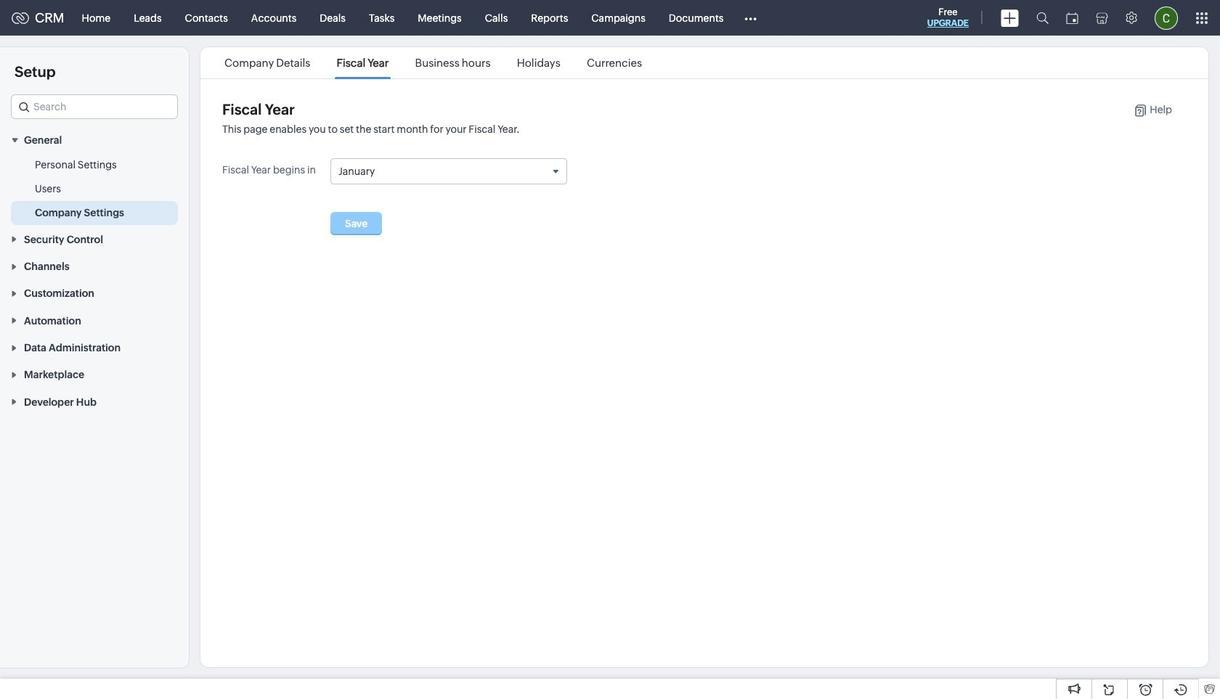 Task type: vqa. For each thing, say whether or not it's contained in the screenshot.
list
yes



Task type: describe. For each thing, give the bounding box(es) containing it.
Other Modules field
[[735, 6, 767, 29]]

Search text field
[[12, 95, 177, 118]]

none field search
[[11, 94, 178, 119]]

search image
[[1036, 12, 1049, 24]]

profile element
[[1146, 0, 1187, 35]]

profile image
[[1155, 6, 1178, 29]]

create menu image
[[1001, 9, 1019, 27]]

calendar image
[[1066, 12, 1078, 24]]



Task type: locate. For each thing, give the bounding box(es) containing it.
region
[[0, 153, 189, 225]]

None field
[[11, 94, 178, 119], [331, 159, 566, 184], [331, 159, 566, 184]]

search element
[[1028, 0, 1057, 36]]

create menu element
[[992, 0, 1028, 35]]

list
[[211, 47, 655, 78]]

logo image
[[12, 12, 29, 24]]



